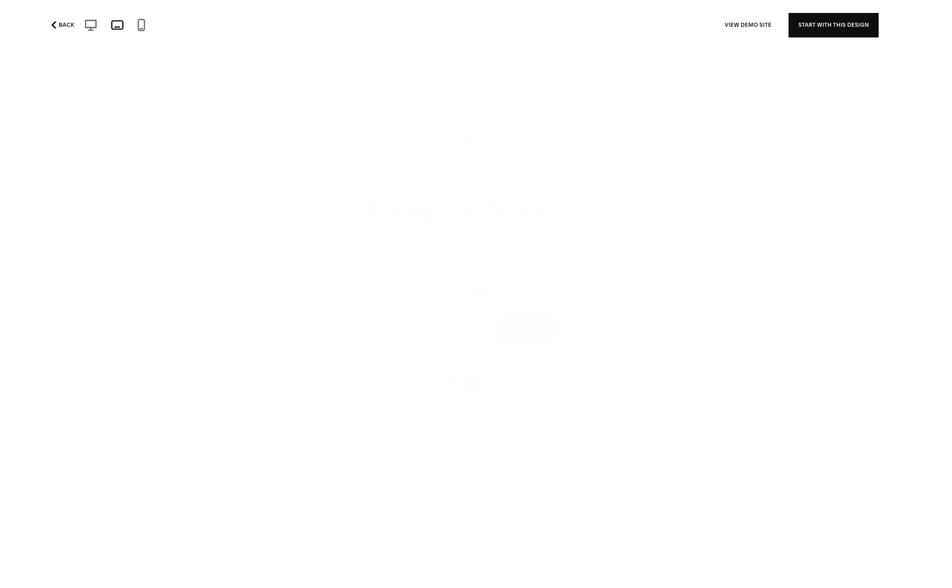 Task type: vqa. For each thing, say whether or not it's contained in the screenshot.
CREATE
no



Task type: describe. For each thing, give the bounding box(es) containing it.
preview template on a mobile device image
[[135, 18, 148, 32]]

preview template on a desktop device image
[[82, 18, 100, 32]]

7 - from the left
[[288, 22, 291, 31]]

start with this design button
[[789, 13, 879, 37]]

clune image
[[343, 131, 583, 451]]

start
[[799, 21, 816, 28]]

view
[[725, 21, 740, 28]]

3 - from the left
[[152, 22, 155, 31]]

oranssi image
[[613, 0, 854, 70]]

view demo site
[[725, 21, 772, 28]]

back
[[59, 21, 74, 28]]

this
[[834, 21, 847, 28]]

start with this design
[[799, 21, 870, 28]]

services
[[257, 22, 286, 31]]

1 - from the left
[[64, 22, 66, 31]]

tresoire image
[[72, 0, 312, 70]]



Task type: locate. For each thing, give the bounding box(es) containing it.
design
[[848, 21, 870, 28]]

site
[[760, 21, 772, 28]]

local
[[292, 22, 311, 31]]

6 - from the left
[[253, 22, 255, 31]]

- right store
[[64, 22, 66, 31]]

courses
[[223, 22, 251, 31]]

store
[[44, 22, 62, 31]]

- left preview template on a tablet device image
[[99, 22, 101, 31]]

business
[[312, 22, 343, 31]]

- right blog
[[174, 22, 176, 31]]

online
[[20, 22, 42, 31]]

- right courses on the top left
[[253, 22, 255, 31]]

4 - from the left
[[174, 22, 176, 31]]

portfolio
[[68, 22, 97, 31]]

scheduling
[[178, 22, 217, 31]]

back button
[[46, 15, 77, 35]]

- left blog
[[152, 22, 155, 31]]

demo
[[741, 21, 759, 28]]

5 - from the left
[[218, 22, 221, 31]]

preview template on a tablet device image
[[109, 17, 126, 33]]

online store - portfolio - memberships - blog - scheduling - courses - services - local business
[[20, 22, 343, 31]]

with
[[818, 21, 832, 28]]

view demo site link
[[725, 13, 772, 37]]

- left courses on the top left
[[218, 22, 221, 31]]

- left local
[[288, 22, 291, 31]]

2 - from the left
[[99, 22, 101, 31]]

memberships
[[103, 22, 150, 31]]

blog
[[156, 22, 172, 31]]

-
[[64, 22, 66, 31], [99, 22, 101, 31], [152, 22, 155, 31], [174, 22, 176, 31], [218, 22, 221, 31], [253, 22, 255, 31], [288, 22, 291, 31]]



